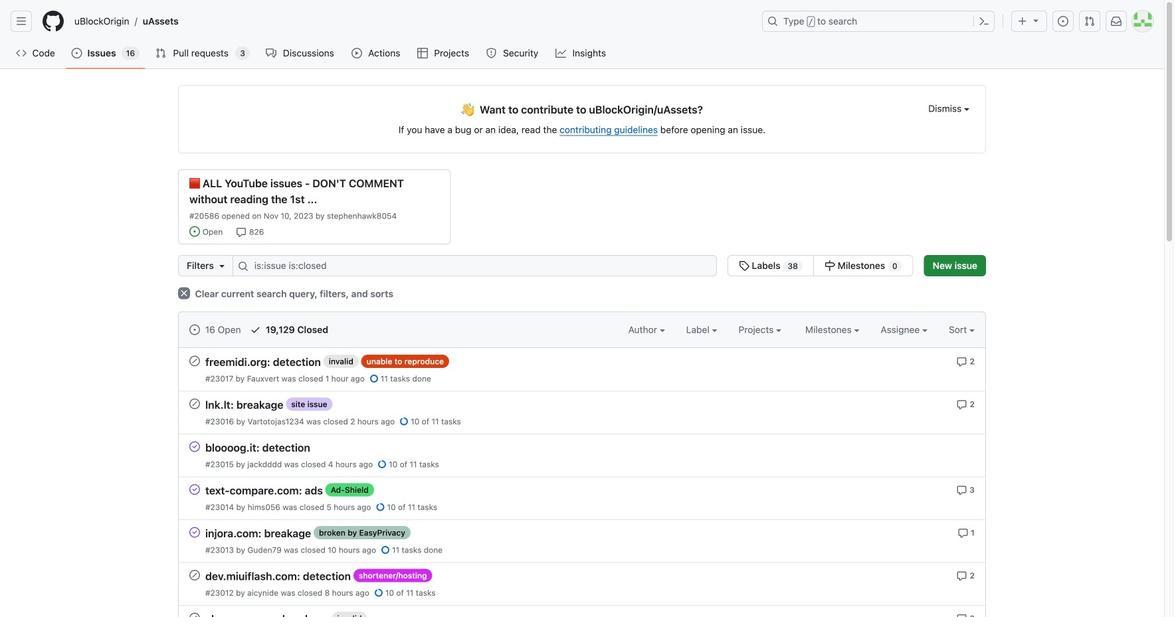 Task type: locate. For each thing, give the bounding box(es) containing it.
2 vertical spatial issue opened image
[[189, 226, 200, 237]]

issue opened image right "code" image
[[71, 48, 82, 58]]

plus image
[[1018, 16, 1028, 27]]

closed as not planned issue element
[[189, 356, 200, 367], [189, 398, 200, 409], [189, 570, 200, 581], [189, 613, 200, 617]]

Issues search field
[[232, 255, 717, 276]]

1 vertical spatial closed issue image
[[189, 527, 200, 538]]

2 vertical spatial comment image
[[957, 571, 967, 582]]

comment image
[[236, 227, 247, 238], [957, 400, 967, 410], [957, 485, 967, 496], [957, 614, 967, 617]]

1 closed issue element from the top
[[189, 441, 200, 452]]

closed issue element
[[189, 441, 200, 452], [189, 484, 200, 495], [189, 527, 200, 538]]

triangle down image
[[1031, 15, 1041, 26]]

list
[[69, 11, 754, 32]]

1 vertical spatial closed as not planned issue image
[[189, 613, 200, 617]]

0 vertical spatial closed issue element
[[189, 441, 200, 452]]

2 closed as not planned issue image from the top
[[189, 613, 200, 617]]

0 vertical spatial closed as not planned issue image
[[189, 399, 200, 409]]

1 vertical spatial issue opened image
[[71, 48, 82, 58]]

4 closed as not planned issue element from the top
[[189, 613, 200, 617]]

closed as not planned issue image for 3rd closed as not planned issue element from the bottom
[[189, 399, 200, 409]]

issue element
[[728, 255, 914, 276]]

table image
[[417, 48, 428, 58]]

2 vertical spatial closed issue element
[[189, 527, 200, 538]]

assignees image
[[923, 330, 928, 332]]

0 vertical spatial issue opened image
[[1058, 16, 1069, 27]]

shield image
[[486, 48, 497, 58]]

closed as not planned issue image
[[189, 399, 200, 409], [189, 570, 200, 581]]

issue opened image left git pull request icon
[[1058, 16, 1069, 27]]

1 closed as not planned issue image from the top
[[189, 399, 200, 409]]

comment image
[[957, 357, 967, 367], [958, 528, 969, 539], [957, 571, 967, 582]]

issue opened image
[[1058, 16, 1069, 27], [71, 48, 82, 58], [189, 226, 200, 237]]

2 horizontal spatial issue opened image
[[1058, 16, 1069, 27]]

2 closed issue image from the top
[[189, 527, 200, 538]]

0 vertical spatial closed as not planned issue image
[[189, 356, 200, 367]]

0 vertical spatial comment image
[[957, 357, 967, 367]]

closed issue image up closed issue icon
[[189, 442, 200, 452]]

code image
[[16, 48, 27, 58]]

closed as not planned issue image for 1st closed as not planned issue element from the bottom
[[189, 613, 200, 617]]

graph image
[[556, 48, 566, 58]]

2 closed as not planned issue image from the top
[[189, 570, 200, 581]]

issue opened image for git pull request image
[[71, 48, 82, 58]]

play image
[[352, 48, 362, 58]]

closed issue image for third closed issue element from the top of the page
[[189, 527, 200, 538]]

1 closed issue image from the top
[[189, 442, 200, 452]]

1 closed as not planned issue image from the top
[[189, 356, 200, 367]]

closed as not planned issue image for second closed as not planned issue element from the bottom of the page
[[189, 570, 200, 581]]

closed as not planned issue image
[[189, 356, 200, 367], [189, 613, 200, 617]]

3 closed issue element from the top
[[189, 527, 200, 538]]

issue opened image up x 'icon'
[[189, 226, 200, 237]]

1 vertical spatial closed as not planned issue image
[[189, 570, 200, 581]]

closed issue image for 1st closed issue element
[[189, 442, 200, 452]]

1 vertical spatial closed issue element
[[189, 484, 200, 495]]

1 closed as not planned issue element from the top
[[189, 356, 200, 367]]

2 closed issue element from the top
[[189, 484, 200, 495]]

command palette image
[[979, 16, 990, 27]]

label image
[[712, 330, 718, 332]]

closed issue image
[[189, 442, 200, 452], [189, 527, 200, 538]]

homepage image
[[43, 11, 64, 32]]

0 horizontal spatial issue opened image
[[71, 48, 82, 58]]

tag image
[[739, 261, 750, 271]]

0 vertical spatial closed issue image
[[189, 442, 200, 452]]

None search field
[[178, 255, 914, 276]]

closed issue image down closed issue icon
[[189, 527, 200, 538]]



Task type: describe. For each thing, give the bounding box(es) containing it.
1 horizontal spatial issue opened image
[[189, 226, 200, 237]]

git pull request image
[[156, 48, 166, 58]]

3 closed as not planned issue element from the top
[[189, 570, 200, 581]]

author image
[[660, 330, 665, 332]]

milestone image
[[825, 261, 835, 271]]

issue opened image for git pull request icon
[[1058, 16, 1069, 27]]

git pull request image
[[1085, 16, 1095, 27]]

2 closed as not planned issue element from the top
[[189, 398, 200, 409]]

issue opened image
[[189, 325, 200, 335]]

closed issue image
[[189, 485, 200, 495]]

comment image for closed as not planned issue image associated with second closed as not planned issue element from the bottom of the page
[[957, 571, 967, 582]]

check image
[[250, 325, 261, 335]]

triangle down image
[[217, 261, 227, 271]]

comment discussion image
[[266, 48, 276, 58]]

x image
[[178, 287, 190, 299]]

closed as not planned issue image for 4th closed as not planned issue element from the bottom of the page
[[189, 356, 200, 367]]

Search all issues text field
[[232, 255, 717, 276]]

notifications image
[[1111, 16, 1122, 27]]

comment image for closed as not planned issue icon corresponding to 4th closed as not planned issue element from the bottom of the page
[[957, 357, 967, 367]]

1 vertical spatial comment image
[[958, 528, 969, 539]]

search image
[[238, 261, 248, 272]]



Task type: vqa. For each thing, say whether or not it's contained in the screenshot.
the bottom comment image
yes



